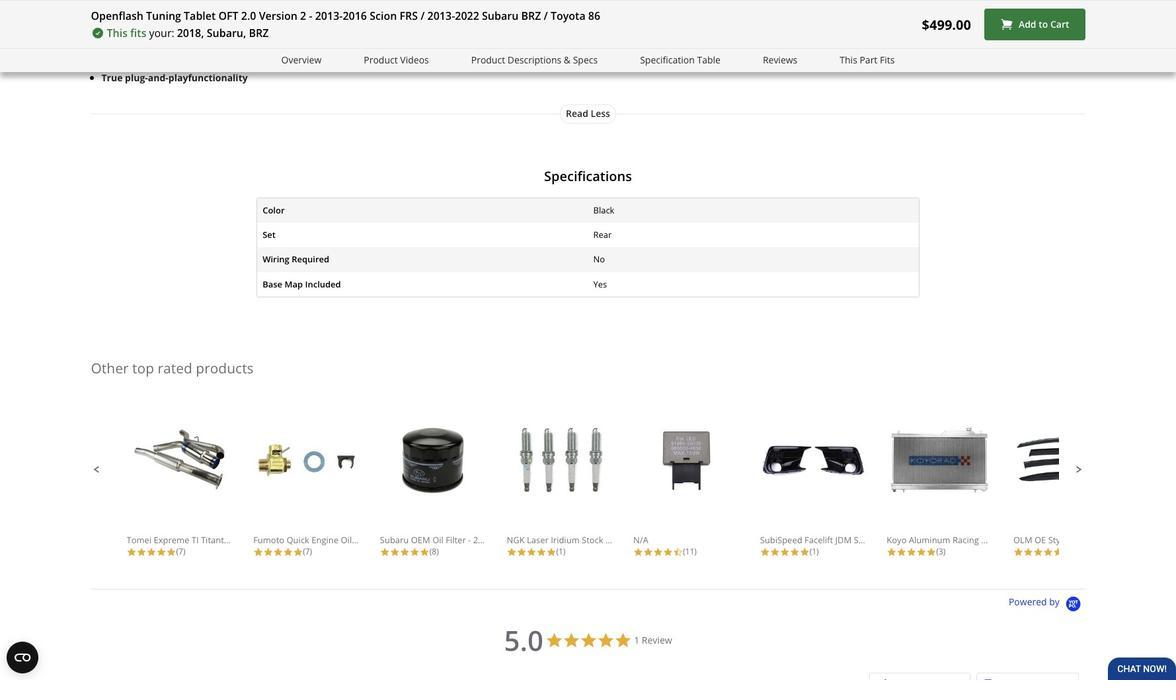 Task type: locate. For each thing, give the bounding box(es) containing it.
heat
[[606, 534, 625, 546]]

17 star image from the left
[[897, 548, 907, 558]]

required
[[292, 254, 330, 266]]

1 vertical spatial no
[[594, 254, 605, 266]]

wiring required
[[263, 254, 330, 266]]

subaru left oem
[[380, 534, 409, 546]]

6 star image from the left
[[390, 548, 400, 558]]

3 total reviews element
[[887, 546, 993, 558]]

100%
[[102, 54, 126, 67]]

base map included
[[263, 278, 341, 290]]

1 product from the left
[[364, 54, 398, 66]]

20 star image from the left
[[1034, 548, 1044, 558]]

(7) left ti on the left bottom
[[176, 546, 186, 558]]

ti
[[192, 534, 199, 546]]

product left videos
[[364, 54, 398, 66]]

... inside koyo aluminum racing radiator -... link
[[1021, 534, 1028, 546]]

tomei
[[127, 534, 152, 546]]

star image
[[127, 548, 137, 558], [137, 548, 147, 558], [147, 548, 156, 558], [253, 548, 263, 558], [293, 548, 303, 558], [380, 548, 390, 558], [410, 548, 420, 558], [420, 548, 430, 558], [507, 548, 517, 558], [537, 548, 547, 558], [634, 548, 644, 558], [644, 548, 654, 558], [654, 548, 664, 558], [771, 548, 780, 558], [790, 548, 800, 558], [800, 548, 810, 558], [897, 548, 907, 558], [907, 548, 917, 558], [1014, 548, 1024, 558], [1034, 548, 1044, 558], [1054, 548, 1064, 558]]

powered by link
[[1010, 596, 1086, 613]]

2
[[300, 9, 306, 23]]

0 horizontal spatial (1)
[[557, 546, 566, 558]]

factory
[[227, 54, 260, 67]]

2013-
[[315, 9, 343, 23], [428, 9, 455, 23]]

1 oil from the left
[[341, 534, 352, 546]]

1 total reviews element for facelift
[[761, 546, 866, 558]]

4 star image from the left
[[273, 548, 283, 558]]

no up 100%
[[102, 37, 115, 49]]

0 horizontal spatial brz
[[249, 26, 269, 40]]

8 star image from the left
[[420, 548, 430, 558]]

1 horizontal spatial brz
[[522, 9, 541, 23]]

2 star image from the left
[[166, 548, 176, 558]]

half star image
[[674, 548, 683, 558]]

specs
[[573, 54, 598, 66]]

no up yes
[[594, 254, 605, 266]]

product
[[364, 54, 398, 66], [472, 54, 506, 66]]

in
[[286, 54, 295, 67]]

(7) right "back..."
[[303, 546, 312, 558]]

16 star image from the left
[[800, 548, 810, 558]]

products
[[196, 359, 254, 378]]

this left part
[[840, 54, 858, 66]]

oil
[[341, 534, 352, 546], [433, 534, 444, 546]]

/ left toyota
[[544, 9, 548, 23]]

2 oil from the left
[[433, 534, 444, 546]]

n/a
[[634, 534, 649, 546]]

2013- right frs
[[428, 9, 455, 23]]

4 star image from the left
[[253, 548, 263, 558]]

5.0 star rating element
[[504, 622, 544, 659]]

- right the guards
[[1122, 534, 1124, 546]]

0 horizontal spatial this
[[107, 26, 128, 40]]

to inside wideband o2 sensor support multiple tuning file storage no software licensing 100% reversible to original factory tune in minutes true plug-and-playfunctionality
[[177, 54, 187, 67]]

8 total reviews element
[[380, 546, 486, 558]]

oil right oem
[[433, 534, 444, 546]]

1 horizontal spatial 2013-
[[428, 9, 455, 23]]

- right radiator
[[1018, 534, 1021, 546]]

1 vertical spatial to
[[177, 54, 187, 67]]

1 1 total reviews element from the left
[[507, 546, 613, 558]]

0 vertical spatial no
[[102, 37, 115, 49]]

0 horizontal spatial (7)
[[176, 546, 186, 558]]

1 total reviews element
[[507, 546, 613, 558], [761, 546, 866, 558]]

...
[[1021, 534, 1028, 546], [1124, 534, 1131, 546]]

olm oe style rain guards -...
[[1014, 534, 1131, 546]]

and-
[[148, 72, 169, 84]]

0 horizontal spatial /
[[421, 9, 425, 23]]

aluminum
[[910, 534, 951, 546]]

1 horizontal spatial product
[[472, 54, 506, 66]]

0 horizontal spatial ...
[[1021, 534, 1028, 546]]

(1) left jdm on the right bottom of page
[[810, 546, 819, 558]]

- right filter
[[468, 534, 471, 546]]

this part fits link
[[840, 53, 895, 68]]

wrx
[[500, 534, 518, 546]]

2 1 total reviews element from the left
[[761, 546, 866, 558]]

stock
[[582, 534, 604, 546]]

/ right frs
[[421, 9, 425, 23]]

add to cart
[[1019, 18, 1070, 31]]

12 star image from the left
[[761, 548, 771, 558]]

descriptions
[[508, 54, 562, 66]]

(8)
[[430, 546, 439, 558]]

1 vertical spatial brz
[[249, 26, 269, 40]]

iridium
[[551, 534, 580, 546]]

this part fits
[[840, 54, 895, 66]]

3 star image from the left
[[147, 548, 156, 558]]

0 horizontal spatial subaru
[[380, 534, 409, 546]]

1 vertical spatial subaru
[[380, 534, 409, 546]]

2 (1) from the left
[[810, 546, 819, 558]]

1 horizontal spatial ...
[[1124, 534, 1131, 546]]

1 horizontal spatial 1 total reviews element
[[761, 546, 866, 558]]

star image
[[156, 548, 166, 558], [166, 548, 176, 558], [263, 548, 273, 558], [273, 548, 283, 558], [283, 548, 293, 558], [390, 548, 400, 558], [400, 548, 410, 558], [517, 548, 527, 558], [527, 548, 537, 558], [547, 548, 557, 558], [664, 548, 674, 558], [761, 548, 771, 558], [780, 548, 790, 558], [887, 548, 897, 558], [917, 548, 927, 558], [927, 548, 937, 558], [1024, 548, 1034, 558], [1044, 548, 1054, 558]]

oil left drain
[[341, 534, 352, 546]]

specification
[[641, 54, 695, 66]]

subispeed
[[761, 534, 803, 546]]

2013- right 2
[[315, 9, 343, 23]]

-
[[309, 9, 313, 23], [468, 534, 471, 546], [1018, 534, 1021, 546], [1122, 534, 1124, 546]]

0 horizontal spatial 2013-
[[315, 9, 343, 23]]

this for this part fits
[[840, 54, 858, 66]]

1 horizontal spatial this
[[840, 54, 858, 66]]

16 star image from the left
[[927, 548, 937, 558]]

oe
[[1035, 534, 1047, 546]]

7 total reviews element for expreme
[[127, 546, 233, 558]]

(1)
[[557, 546, 566, 558], [810, 546, 819, 558]]

1 horizontal spatial subaru
[[482, 9, 519, 23]]

titantium
[[201, 534, 240, 546]]

/
[[421, 9, 425, 23], [544, 9, 548, 23]]

1 7 total reviews element from the left
[[127, 546, 233, 558]]

2 star image from the left
[[137, 548, 147, 558]]

0 horizontal spatial product
[[364, 54, 398, 66]]

guards
[[1090, 534, 1119, 546]]

17 star image from the left
[[1024, 548, 1034, 558]]

0 horizontal spatial oil
[[341, 534, 352, 546]]

15 star image from the left
[[790, 548, 800, 558]]

openflash
[[91, 9, 143, 23]]

1 horizontal spatial /
[[544, 9, 548, 23]]

product descriptions & specs link
[[472, 53, 598, 68]]

21 star image from the left
[[1054, 548, 1064, 558]]

1 horizontal spatial (7)
[[303, 546, 312, 558]]

rear
[[594, 229, 612, 241]]

7 total reviews element for quick
[[253, 546, 359, 558]]

product left descriptions
[[472, 54, 506, 66]]

0 horizontal spatial 1 total reviews element
[[507, 546, 613, 558]]

1 horizontal spatial to
[[1039, 18, 1049, 31]]

brz left toyota
[[522, 9, 541, 23]]

0 vertical spatial this
[[107, 26, 128, 40]]

1 horizontal spatial oil
[[433, 534, 444, 546]]

2 product from the left
[[472, 54, 506, 66]]

tomei expreme ti titantium cat-back... link
[[127, 425, 284, 546]]

7 total reviews element
[[127, 546, 233, 558], [253, 546, 359, 558]]

0 vertical spatial to
[[1039, 18, 1049, 31]]

... left oe
[[1021, 534, 1028, 546]]

1 ... from the left
[[1021, 534, 1028, 546]]

2 (7) from the left
[[303, 546, 312, 558]]

product for product descriptions & specs
[[472, 54, 506, 66]]

overview
[[282, 54, 322, 66]]

koyo aluminum racing radiator -...
[[887, 534, 1028, 546]]

(1) for laser
[[557, 546, 566, 558]]

subaru right 2022
[[482, 9, 519, 23]]

0 horizontal spatial 7 total reviews element
[[127, 546, 233, 558]]

filter
[[446, 534, 466, 546]]

... right the guards
[[1124, 534, 1131, 546]]

18 star image from the left
[[1044, 548, 1054, 558]]

product videos link
[[364, 53, 429, 68]]

2 ... from the left
[[1124, 534, 1131, 546]]

- inside olm oe style rain guards -... link
[[1122, 534, 1124, 546]]

facelift
[[805, 534, 834, 546]]

subispeed facelift jdm style...
[[761, 534, 880, 546]]

multiple
[[102, 19, 140, 32]]

quick
[[287, 534, 310, 546]]

o2
[[150, 2, 163, 14]]

to right add
[[1039, 18, 1049, 31]]

open widget image
[[7, 642, 38, 674]]

1 horizontal spatial 7 total reviews element
[[253, 546, 359, 558]]

top
[[132, 359, 154, 378]]

black
[[594, 205, 615, 216]]

to inside 'button'
[[1039, 18, 1049, 31]]

8 star image from the left
[[517, 548, 527, 558]]

2 total reviews element
[[1014, 546, 1120, 558]]

table
[[698, 54, 721, 66]]

7 star image from the left
[[410, 548, 420, 558]]

0 horizontal spatial no
[[102, 37, 115, 49]]

1 (1) from the left
[[557, 546, 566, 558]]

9 star image from the left
[[507, 548, 517, 558]]

this down openflash
[[107, 26, 128, 40]]

1
[[635, 634, 640, 647]]

1 horizontal spatial (1)
[[810, 546, 819, 558]]

12 star image from the left
[[644, 548, 654, 558]]

to down licensing
[[177, 54, 187, 67]]

jdm
[[836, 534, 852, 546]]

1 vertical spatial this
[[840, 54, 858, 66]]

wideband o2 sensor support multiple tuning file storage no software licensing 100% reversible to original factory tune in minutes true plug-and-playfunctionality
[[102, 2, 336, 84]]

no inside wideband o2 sensor support multiple tuning file storage no software licensing 100% reversible to original factory tune in minutes true plug-and-playfunctionality
[[102, 37, 115, 49]]

1 total reviews element for laser
[[507, 546, 613, 558]]

11 star image from the left
[[634, 548, 644, 558]]

support
[[199, 2, 235, 14]]

your:
[[149, 26, 174, 40]]

0 horizontal spatial to
[[177, 54, 187, 67]]

wiring
[[263, 254, 290, 266]]

no
[[102, 37, 115, 49], [594, 254, 605, 266]]

valve...
[[379, 534, 407, 546]]

1 (7) from the left
[[176, 546, 186, 558]]

olm
[[1014, 534, 1033, 546]]

brz
[[522, 9, 541, 23], [249, 26, 269, 40]]

brz down the 2.0
[[249, 26, 269, 40]]

2 7 total reviews element from the left
[[253, 546, 359, 558]]

software
[[117, 37, 158, 49]]

(1) right laser
[[557, 546, 566, 558]]

racing
[[953, 534, 980, 546]]



Task type: vqa. For each thing, say whether or not it's contained in the screenshot.


Task type: describe. For each thing, give the bounding box(es) containing it.
10 star image from the left
[[537, 548, 547, 558]]

fumoto
[[253, 534, 285, 546]]

licensing
[[161, 37, 202, 49]]

cat-
[[242, 534, 258, 546]]

specification table link
[[641, 53, 721, 68]]

storage
[[192, 19, 227, 32]]

product for product videos
[[364, 54, 398, 66]]

olm oe style rain guards -... link
[[1014, 425, 1131, 546]]

3 star image from the left
[[263, 548, 273, 558]]

(2)
[[1064, 546, 1073, 558]]

1 review
[[635, 634, 673, 647]]

playfunctionality
[[169, 72, 248, 84]]

read less
[[566, 107, 611, 120]]

back...
[[258, 534, 284, 546]]

sensor
[[166, 2, 196, 14]]

0 vertical spatial brz
[[522, 9, 541, 23]]

oft
[[219, 9, 239, 23]]

review
[[642, 634, 673, 647]]

reviews link
[[763, 53, 798, 68]]

(7) for expreme
[[176, 546, 186, 558]]

rain
[[1070, 534, 1088, 546]]

(1) for facelift
[[810, 546, 819, 558]]

color
[[263, 205, 285, 216]]

n/a link
[[634, 425, 740, 546]]

1 star image from the left
[[156, 548, 166, 558]]

0 vertical spatial subaru
[[482, 9, 519, 23]]

11 star image from the left
[[664, 548, 674, 558]]

14 star image from the left
[[887, 548, 897, 558]]

5 star image from the left
[[283, 548, 293, 558]]

(11)
[[683, 546, 697, 558]]

2015+
[[473, 534, 498, 546]]

koyo aluminum racing radiator -... link
[[887, 425, 1028, 546]]

radiator
[[982, 534, 1016, 546]]

map
[[285, 278, 303, 290]]

tune
[[262, 54, 284, 67]]

tuning
[[143, 19, 173, 32]]

this for this fits your: 2018, subaru, brz
[[107, 26, 128, 40]]

other top rated products
[[91, 359, 254, 378]]

(3)
[[937, 546, 946, 558]]

subaru oem oil filter - 2015+ wrx
[[380, 534, 518, 546]]

range...
[[627, 534, 659, 546]]

part
[[860, 54, 878, 66]]

base
[[263, 278, 283, 290]]

expreme
[[154, 534, 189, 546]]

1 horizontal spatial no
[[594, 254, 605, 266]]

19 star image from the left
[[1014, 548, 1024, 558]]

... inside olm oe style rain guards -... link
[[1124, 534, 1131, 546]]

drain
[[354, 534, 376, 546]]

minutes
[[298, 54, 336, 67]]

1 / from the left
[[421, 9, 425, 23]]

laser
[[527, 534, 549, 546]]

fumoto quick engine oil drain valve...
[[253, 534, 407, 546]]

subispeed facelift jdm style... link
[[761, 425, 880, 546]]

7 star image from the left
[[400, 548, 410, 558]]

13 star image from the left
[[654, 548, 664, 558]]

original
[[189, 54, 224, 67]]

koyo
[[887, 534, 907, 546]]

toyota
[[551, 9, 586, 23]]

frs
[[400, 9, 418, 23]]

set
[[263, 229, 276, 241]]

product videos
[[364, 54, 429, 66]]

1 star image from the left
[[127, 548, 137, 558]]

15 star image from the left
[[917, 548, 927, 558]]

fumoto quick engine oil drain valve... link
[[253, 425, 407, 546]]

ngk laser iridium stock heat range...
[[507, 534, 659, 546]]

14 star image from the left
[[771, 548, 780, 558]]

reviews
[[763, 54, 798, 66]]

- inside koyo aluminum racing radiator -... link
[[1018, 534, 1021, 546]]

other
[[91, 359, 129, 378]]

fits
[[130, 26, 147, 40]]

version
[[259, 9, 298, 23]]

- inside subaru oem oil filter - 2015+ wrx link
[[468, 534, 471, 546]]

tuning
[[146, 9, 181, 23]]

reversible
[[128, 54, 174, 67]]

6 star image from the left
[[380, 548, 390, 558]]

2 2013- from the left
[[428, 9, 455, 23]]

1 2013- from the left
[[315, 9, 343, 23]]

13 star image from the left
[[780, 548, 790, 558]]

by
[[1050, 596, 1060, 609]]

9 star image from the left
[[527, 548, 537, 558]]

11 total reviews element
[[634, 546, 740, 558]]

5.0
[[504, 622, 544, 659]]

powered by
[[1010, 596, 1063, 609]]

2 / from the left
[[544, 9, 548, 23]]

style
[[1049, 534, 1068, 546]]

ngk
[[507, 534, 525, 546]]

product descriptions & specs
[[472, 54, 598, 66]]

openflash tuning tablet oft 2.0 version 2 - 2013-2016 scion frs / 2013-2022 subaru brz / toyota 86
[[91, 9, 601, 23]]

subaru oem oil filter - 2015+ wrx link
[[380, 425, 518, 546]]

less
[[591, 107, 611, 120]]

specifications
[[544, 167, 632, 185]]

included
[[305, 278, 341, 290]]

wideband
[[102, 2, 148, 14]]

2018,
[[177, 26, 204, 40]]

18 star image from the left
[[907, 548, 917, 558]]

fits
[[881, 54, 895, 66]]

add
[[1019, 18, 1037, 31]]

yes
[[594, 278, 607, 290]]

scion
[[370, 9, 397, 23]]

read
[[566, 107, 589, 120]]

tomei expreme ti titantium cat-back...
[[127, 534, 284, 546]]

file
[[175, 19, 190, 32]]

10 star image from the left
[[547, 548, 557, 558]]

true
[[102, 72, 123, 84]]

- right 2
[[309, 9, 313, 23]]

(7) for quick
[[303, 546, 312, 558]]

2.0
[[241, 9, 256, 23]]

cart
[[1051, 18, 1070, 31]]

subaru,
[[207, 26, 246, 40]]

5 star image from the left
[[293, 548, 303, 558]]



